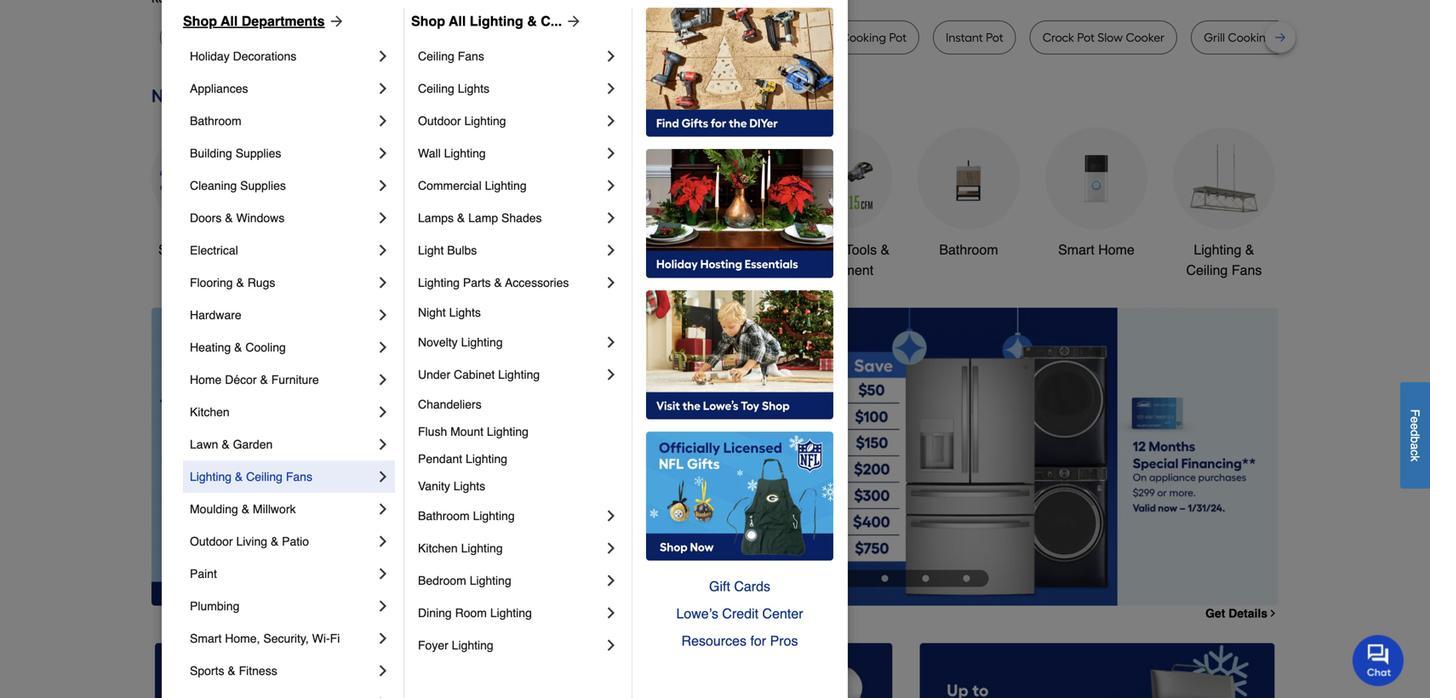 Task type: locate. For each thing, give the bounding box(es) containing it.
gift
[[709, 579, 731, 594]]

0 vertical spatial arrow right image
[[562, 13, 583, 30]]

chevron right image for building supplies
[[375, 145, 392, 162]]

2 pot from the left
[[821, 30, 838, 45]]

kitchen left faucets
[[665, 242, 710, 258]]

all right shop
[[194, 242, 208, 258]]

shop
[[158, 242, 190, 258]]

0 vertical spatial smart
[[1059, 242, 1095, 258]]

smart for smart home, security, wi-fi
[[190, 632, 222, 646]]

lowe's credit center link
[[646, 600, 834, 628]]

1 vertical spatial decorations
[[550, 262, 622, 278]]

& inside heating & cooling link
[[234, 341, 242, 354]]

1 horizontal spatial all
[[221, 13, 238, 29]]

0 vertical spatial decorations
[[233, 49, 297, 63]]

lamp
[[469, 211, 498, 225]]

2 horizontal spatial outdoor
[[793, 242, 842, 258]]

cooker up holiday
[[201, 30, 240, 45]]

bathroom link
[[190, 105, 375, 137], [918, 127, 1020, 260]]

a
[[1409, 443, 1423, 450]]

e
[[1409, 417, 1423, 423], [1409, 423, 1423, 430]]

1 vertical spatial lights
[[449, 306, 481, 319]]

2 crock from the left
[[786, 30, 818, 45]]

mount
[[451, 425, 484, 439]]

c
[[1409, 450, 1423, 456]]

supplies up cleaning supplies on the top of the page
[[236, 146, 281, 160]]

lamps
[[418, 211, 454, 225]]

0 horizontal spatial fans
[[286, 470, 313, 484]]

shop all lighting & c... link
[[411, 11, 583, 32]]

3 pot from the left
[[890, 30, 907, 45]]

b
[[1409, 437, 1423, 443]]

windows
[[236, 211, 285, 225]]

lights up novelty lighting
[[449, 306, 481, 319]]

chevron right image for plumbing
[[375, 598, 392, 615]]

2 e from the top
[[1409, 423, 1423, 430]]

0 vertical spatial fans
[[458, 49, 484, 63]]

chevron right image for light bulbs
[[603, 242, 620, 259]]

chevron right image for lawn & garden
[[375, 436, 392, 453]]

kitchen
[[665, 242, 710, 258], [190, 405, 230, 419], [418, 542, 458, 555]]

c...
[[541, 13, 562, 29]]

chandeliers link
[[418, 391, 620, 418]]

0 horizontal spatial kitchen
[[190, 405, 230, 419]]

& inside outdoor living & patio link
[[271, 535, 279, 548]]

1 pot from the left
[[314, 30, 331, 45]]

arrow left image
[[468, 457, 485, 474]]

0 vertical spatial home
[[1099, 242, 1135, 258]]

novelty lighting
[[418, 336, 503, 349]]

tools up "equipment" at the right top
[[846, 242, 877, 258]]

0 horizontal spatial smart
[[190, 632, 222, 646]]

lights up outdoor lighting
[[458, 82, 490, 95]]

flooring
[[190, 276, 233, 290]]

hardware
[[190, 308, 242, 322]]

home
[[1099, 242, 1135, 258], [190, 373, 222, 387]]

arrow right image
[[562, 13, 583, 30], [1248, 457, 1265, 474]]

lighting & ceiling fans link
[[1174, 127, 1276, 281], [190, 461, 375, 493]]

holiday
[[190, 49, 230, 63]]

0 horizontal spatial cooker
[[201, 30, 240, 45]]

outdoor up wall
[[418, 114, 461, 128]]

building supplies
[[190, 146, 281, 160]]

lawn
[[190, 438, 218, 451]]

& inside moulding & millwork link
[[242, 502, 250, 516]]

foyer
[[418, 639, 449, 652]]

fans inside lighting & ceiling fans
[[1232, 262, 1263, 278]]

1 vertical spatial fans
[[1232, 262, 1263, 278]]

credit
[[723, 606, 759, 622]]

fans
[[458, 49, 484, 63], [1232, 262, 1263, 278], [286, 470, 313, 484]]

commercial
[[418, 179, 482, 192]]

plumbing
[[190, 600, 240, 613]]

1 horizontal spatial fans
[[458, 49, 484, 63]]

lighting parts & accessories link
[[418, 267, 603, 299]]

1 horizontal spatial lighting & ceiling fans link
[[1174, 127, 1276, 281]]

1 horizontal spatial slow
[[403, 30, 428, 45]]

crock right 'warmer'
[[786, 30, 818, 45]]

1 horizontal spatial arrow right image
[[1248, 457, 1265, 474]]

wi-
[[312, 632, 330, 646]]

all up ceiling fans
[[449, 13, 466, 29]]

supplies up windows on the left of page
[[240, 179, 286, 192]]

flush mount lighting link
[[418, 418, 620, 445]]

pendant lighting link
[[418, 445, 620, 473]]

outdoor
[[418, 114, 461, 128], [793, 242, 842, 258], [190, 535, 233, 548]]

& inside shop all lighting & c... link
[[527, 13, 537, 29]]

scroll to item #5 image
[[947, 575, 987, 582]]

e up d
[[1409, 417, 1423, 423]]

1 shop from the left
[[183, 13, 217, 29]]

pot for crock pot
[[314, 30, 331, 45]]

officially licensed n f l gifts. shop now. image
[[646, 432, 834, 561]]

3 crock from the left
[[1043, 30, 1075, 45]]

all up slow cooker
[[221, 13, 238, 29]]

kitchen for kitchen
[[190, 405, 230, 419]]

lighting & ceiling fans
[[1187, 242, 1263, 278], [190, 470, 313, 484]]

smart for smart home
[[1059, 242, 1095, 258]]

1 horizontal spatial home
[[1099, 242, 1135, 258]]

crock for crock pot cooking pot
[[786, 30, 818, 45]]

0 horizontal spatial cooking
[[841, 30, 887, 45]]

pot for instant pot
[[986, 30, 1004, 45]]

outdoor living & patio
[[190, 535, 309, 548]]

crock for crock pot slow cooker
[[1043, 30, 1075, 45]]

ceiling fans link
[[418, 40, 603, 72]]

vanity lights
[[418, 479, 486, 493]]

shop up triple slow cooker
[[411, 13, 445, 29]]

e up b
[[1409, 423, 1423, 430]]

kitchen up the lawn at bottom left
[[190, 405, 230, 419]]

wall lighting
[[418, 146, 486, 160]]

crock for crock pot
[[279, 30, 311, 45]]

2 slow from the left
[[403, 30, 428, 45]]

shop up slow cooker
[[183, 13, 217, 29]]

2 tools from the left
[[846, 242, 877, 258]]

flooring & rugs
[[190, 276, 275, 290]]

shop all deals
[[158, 242, 247, 258]]

new deals every day during 25 days of deals image
[[152, 82, 1279, 110]]

shop for shop all departments
[[183, 13, 217, 29]]

shop all departments
[[183, 13, 325, 29]]

1 vertical spatial home
[[190, 373, 222, 387]]

all for deals
[[194, 242, 208, 258]]

plumbing link
[[190, 590, 375, 623]]

rack
[[1375, 30, 1402, 45]]

heating & cooling link
[[190, 331, 375, 364]]

warmer
[[702, 30, 747, 45]]

find gifts for the diyer. image
[[646, 8, 834, 137]]

cooker
[[201, 30, 240, 45], [431, 30, 470, 45], [1126, 30, 1165, 45]]

lights
[[458, 82, 490, 95], [449, 306, 481, 319], [454, 479, 486, 493]]

all for departments
[[221, 13, 238, 29]]

warming
[[1322, 30, 1373, 45]]

deals
[[212, 242, 247, 258]]

0 vertical spatial lights
[[458, 82, 490, 95]]

kitchen up bedroom
[[418, 542, 458, 555]]

tools up parts on the top of page
[[442, 242, 474, 258]]

recommended searches for you heading
[[152, 0, 1279, 7]]

d
[[1409, 430, 1423, 437]]

1 horizontal spatial cooking
[[1229, 30, 1274, 45]]

2 horizontal spatial slow
[[1098, 30, 1123, 45]]

crock down departments
[[279, 30, 311, 45]]

1 vertical spatial supplies
[[240, 179, 286, 192]]

bathroom lighting link
[[418, 500, 603, 532]]

lawn & garden
[[190, 438, 273, 451]]

all
[[221, 13, 238, 29], [449, 13, 466, 29], [194, 242, 208, 258]]

0 horizontal spatial arrow right image
[[562, 13, 583, 30]]

0 horizontal spatial decorations
[[233, 49, 297, 63]]

crock right instant pot
[[1043, 30, 1075, 45]]

1 vertical spatial smart
[[190, 632, 222, 646]]

1 horizontal spatial outdoor
[[418, 114, 461, 128]]

1 horizontal spatial tools
[[846, 242, 877, 258]]

outdoor lighting
[[418, 114, 506, 128]]

chevron right image for sports & fitness
[[375, 663, 392, 680]]

faucets
[[714, 242, 763, 258]]

chevron right image for dining room lighting
[[603, 605, 620, 622]]

0 horizontal spatial all
[[194, 242, 208, 258]]

shop for shop all lighting & c...
[[411, 13, 445, 29]]

novelty
[[418, 336, 458, 349]]

lighting inside lighting & ceiling fans
[[1194, 242, 1242, 258]]

1 horizontal spatial decorations
[[550, 262, 622, 278]]

for
[[751, 633, 767, 649]]

smart home, security, wi-fi
[[190, 632, 340, 646]]

1 vertical spatial lighting & ceiling fans link
[[190, 461, 375, 493]]

1 horizontal spatial cooker
[[431, 30, 470, 45]]

0 vertical spatial outdoor
[[418, 114, 461, 128]]

living
[[236, 535, 267, 548]]

2 horizontal spatial kitchen
[[665, 242, 710, 258]]

2 vertical spatial outdoor
[[190, 535, 233, 548]]

kitchen faucets link
[[663, 127, 765, 260]]

shop these last-minute gifts. $99 or less. quantities are limited and won't last. image
[[152, 308, 427, 606]]

5 pot from the left
[[1078, 30, 1095, 45]]

microwave
[[509, 30, 568, 45]]

2 vertical spatial lights
[[454, 479, 486, 493]]

0 horizontal spatial tools
[[442, 242, 474, 258]]

crock
[[279, 30, 311, 45], [786, 30, 818, 45], [1043, 30, 1075, 45]]

0 vertical spatial supplies
[[236, 146, 281, 160]]

lighting
[[470, 13, 524, 29], [465, 114, 506, 128], [444, 146, 486, 160], [485, 179, 527, 192], [1194, 242, 1242, 258], [418, 276, 460, 290], [461, 336, 503, 349], [498, 368, 540, 382], [487, 425, 529, 439], [466, 452, 508, 466], [190, 470, 232, 484], [473, 509, 515, 523], [461, 542, 503, 555], [470, 574, 512, 588], [490, 606, 532, 620], [452, 639, 494, 652]]

k
[[1409, 456, 1423, 462]]

1 vertical spatial arrow right image
[[1248, 457, 1265, 474]]

home,
[[225, 632, 260, 646]]

lights down arrow left 'image' at the left bottom of the page
[[454, 479, 486, 493]]

2 horizontal spatial cooker
[[1126, 30, 1165, 45]]

chevron right image
[[603, 48, 620, 65], [375, 80, 392, 97], [603, 80, 620, 97], [375, 112, 392, 129], [375, 145, 392, 162], [603, 145, 620, 162], [603, 177, 620, 194], [375, 210, 392, 227], [603, 210, 620, 227], [375, 242, 392, 259], [603, 242, 620, 259], [375, 274, 392, 291], [375, 339, 392, 356], [603, 366, 620, 383], [375, 404, 392, 421], [375, 436, 392, 453], [375, 565, 392, 583], [603, 605, 620, 622], [603, 637, 620, 654]]

decorations
[[233, 49, 297, 63], [550, 262, 622, 278]]

0 vertical spatial lighting & ceiling fans link
[[1174, 127, 1276, 281]]

tools link
[[407, 127, 509, 260]]

light bulbs link
[[418, 234, 603, 267]]

0 horizontal spatial home
[[190, 373, 222, 387]]

chat invite button image
[[1353, 635, 1405, 687]]

& inside 'home décor & furniture' link
[[260, 373, 268, 387]]

2 horizontal spatial all
[[449, 13, 466, 29]]

chevron right image for smart home, security, wi-fi
[[375, 630, 392, 647]]

ceiling lights
[[418, 82, 490, 95]]

shop all deals link
[[152, 127, 254, 260]]

0 horizontal spatial lighting & ceiling fans link
[[190, 461, 375, 493]]

2 vertical spatial kitchen
[[418, 542, 458, 555]]

patio
[[282, 535, 309, 548]]

2 vertical spatial bathroom
[[418, 509, 470, 523]]

countertop
[[571, 30, 633, 45]]

0 horizontal spatial bathroom
[[190, 114, 242, 128]]

pot for crock pot cooking pot
[[821, 30, 838, 45]]

2 horizontal spatial fans
[[1232, 262, 1263, 278]]

0 horizontal spatial shop
[[183, 13, 217, 29]]

3 cooker from the left
[[1126, 30, 1165, 45]]

cooker left grill
[[1126, 30, 1165, 45]]

chevron right image
[[375, 48, 392, 65], [603, 112, 620, 129], [375, 177, 392, 194], [603, 274, 620, 291], [375, 307, 392, 324], [603, 334, 620, 351], [375, 371, 392, 388], [375, 468, 392, 485], [375, 501, 392, 518], [603, 508, 620, 525], [375, 533, 392, 550], [603, 540, 620, 557], [603, 572, 620, 589], [375, 598, 392, 615], [1268, 608, 1279, 619], [375, 630, 392, 647], [375, 663, 392, 680], [375, 695, 392, 698]]

chevron right image for kitchen
[[375, 404, 392, 421]]

outdoor up "equipment" at the right top
[[793, 242, 842, 258]]

0 horizontal spatial crock
[[279, 30, 311, 45]]

wall lighting link
[[418, 137, 603, 169]]

chevron right image for doors & windows
[[375, 210, 392, 227]]

2 horizontal spatial crock
[[1043, 30, 1075, 45]]

1 vertical spatial kitchen
[[190, 405, 230, 419]]

& inside outdoor tools & equipment
[[881, 242, 890, 258]]

1 vertical spatial bathroom
[[940, 242, 999, 258]]

2 shop from the left
[[411, 13, 445, 29]]

outdoor for outdoor living & patio
[[190, 535, 233, 548]]

1 horizontal spatial crock
[[786, 30, 818, 45]]

f e e d b a c k button
[[1401, 382, 1431, 489]]

& inside lamps & lamp shades link
[[457, 211, 465, 225]]

1 vertical spatial lighting & ceiling fans
[[190, 470, 313, 484]]

cooker up ceiling fans
[[431, 30, 470, 45]]

equipment
[[809, 262, 874, 278]]

0 horizontal spatial slow
[[173, 30, 198, 45]]

1 vertical spatial outdoor
[[793, 242, 842, 258]]

decorations down shop all departments link
[[233, 49, 297, 63]]

outdoor down moulding
[[190, 535, 233, 548]]

1 horizontal spatial lighting & ceiling fans
[[1187, 242, 1263, 278]]

chevron right image for bedroom lighting
[[603, 572, 620, 589]]

0 horizontal spatial outdoor
[[190, 535, 233, 548]]

tools inside outdoor tools & equipment
[[846, 242, 877, 258]]

4 pot from the left
[[986, 30, 1004, 45]]

night lights link
[[418, 299, 620, 326]]

1 horizontal spatial smart
[[1059, 242, 1095, 258]]

1 horizontal spatial kitchen
[[418, 542, 458, 555]]

1 tools from the left
[[442, 242, 474, 258]]

1 horizontal spatial bathroom
[[418, 509, 470, 523]]

0 vertical spatial kitchen
[[665, 242, 710, 258]]

1 crock from the left
[[279, 30, 311, 45]]

outdoor inside outdoor tools & equipment
[[793, 242, 842, 258]]

smart
[[1059, 242, 1095, 258], [190, 632, 222, 646]]

lamps & lamp shades
[[418, 211, 542, 225]]

pendant
[[418, 452, 463, 466]]

1 horizontal spatial shop
[[411, 13, 445, 29]]

resources for pros
[[682, 633, 798, 649]]

decorations down christmas
[[550, 262, 622, 278]]

slow
[[173, 30, 198, 45], [403, 30, 428, 45], [1098, 30, 1123, 45]]



Task type: describe. For each thing, give the bounding box(es) containing it.
get up to 2 free select tools or batteries when you buy 1 with select purchases. image
[[155, 643, 510, 698]]

instant pot
[[946, 30, 1004, 45]]

all for lighting
[[449, 13, 466, 29]]

shades
[[502, 211, 542, 225]]

crock pot cooking pot
[[786, 30, 907, 45]]

0 vertical spatial lighting & ceiling fans
[[1187, 242, 1263, 278]]

light
[[418, 244, 444, 257]]

departments
[[242, 13, 325, 29]]

triple slow cooker
[[371, 30, 470, 45]]

ceiling inside lighting & ceiling fans
[[1187, 262, 1228, 278]]

supplies for cleaning supplies
[[240, 179, 286, 192]]

0 vertical spatial bathroom
[[190, 114, 242, 128]]

visit the lowe's toy shop. image
[[646, 290, 834, 420]]

décor
[[225, 373, 257, 387]]

doors & windows
[[190, 211, 285, 225]]

2 cooking from the left
[[1229, 30, 1274, 45]]

vanity lights link
[[418, 473, 620, 500]]

commercial lighting link
[[418, 169, 603, 202]]

grate
[[1277, 30, 1308, 45]]

f
[[1409, 409, 1423, 417]]

chevron right image for holiday decorations
[[375, 48, 392, 65]]

scroll to item #3 image
[[865, 575, 906, 582]]

cleaning supplies
[[190, 179, 286, 192]]

pot for crock pot slow cooker
[[1078, 30, 1095, 45]]

rugs
[[248, 276, 275, 290]]

ceiling fans
[[418, 49, 484, 63]]

chevron right image for home décor & furniture
[[375, 371, 392, 388]]

chevron right image for wall lighting
[[603, 145, 620, 162]]

chevron right image for electrical
[[375, 242, 392, 259]]

smart home
[[1059, 242, 1135, 258]]

bedroom lighting
[[418, 574, 512, 588]]

chevron right image for ceiling lights
[[603, 80, 620, 97]]

outdoor tools & equipment link
[[790, 127, 893, 281]]

& inside doors & windows link
[[225, 211, 233, 225]]

smart home link
[[1046, 127, 1148, 260]]

instant
[[946, 30, 983, 45]]

2 vertical spatial fans
[[286, 470, 313, 484]]

under
[[418, 368, 451, 382]]

holiday decorations link
[[190, 40, 375, 72]]

supplies for building supplies
[[236, 146, 281, 160]]

chevron right image for heating & cooling
[[375, 339, 392, 356]]

garden
[[233, 438, 273, 451]]

lights for vanity lights
[[454, 479, 486, 493]]

grill cooking grate & warming rack
[[1204, 30, 1402, 45]]

outdoor for outdoor tools & equipment
[[793, 242, 842, 258]]

chevron right image for bathroom lighting
[[603, 508, 620, 525]]

0 horizontal spatial bathroom link
[[190, 105, 375, 137]]

fi
[[330, 632, 340, 646]]

lowe's credit center
[[677, 606, 804, 622]]

lawn & garden link
[[190, 428, 375, 461]]

chevron right image for flooring & rugs
[[375, 274, 392, 291]]

chevron right image for foyer lighting
[[603, 637, 620, 654]]

cooling
[[246, 341, 286, 354]]

chevron right image for cleaning supplies
[[375, 177, 392, 194]]

scroll to item #4 image
[[906, 575, 947, 582]]

kitchen faucets
[[665, 242, 763, 258]]

chevron right image for outdoor living & patio
[[375, 533, 392, 550]]

1 horizontal spatial bathroom link
[[918, 127, 1020, 260]]

christmas
[[555, 242, 617, 258]]

light bulbs
[[418, 244, 477, 257]]

& inside lighting & ceiling fans
[[1246, 242, 1255, 258]]

accessories
[[505, 276, 569, 290]]

arrow right image inside shop all lighting & c... link
[[562, 13, 583, 30]]

dining
[[418, 606, 452, 620]]

chevron right image for under cabinet lighting
[[603, 366, 620, 383]]

sports
[[190, 664, 224, 678]]

chevron right image for lamps & lamp shades
[[603, 210, 620, 227]]

vanity
[[418, 479, 450, 493]]

decorations for christmas
[[550, 262, 622, 278]]

moulding
[[190, 502, 238, 516]]

chevron right image for moulding & millwork
[[375, 501, 392, 518]]

chevron right image for kitchen lighting
[[603, 540, 620, 557]]

security,
[[263, 632, 309, 646]]

parts
[[463, 276, 491, 290]]

decorations for holiday
[[233, 49, 297, 63]]

2 cooker from the left
[[431, 30, 470, 45]]

moulding & millwork
[[190, 502, 296, 516]]

holiday hosting essentials. image
[[646, 149, 834, 278]]

chevron right image for lighting & ceiling fans
[[375, 468, 392, 485]]

chevron right image for ceiling fans
[[603, 48, 620, 65]]

night
[[418, 306, 446, 319]]

1 cooker from the left
[[201, 30, 240, 45]]

foyer lighting link
[[418, 629, 603, 662]]

chevron right image for appliances
[[375, 80, 392, 97]]

home décor & furniture
[[190, 373, 319, 387]]

& inside lighting parts & accessories link
[[494, 276, 502, 290]]

fitness
[[239, 664, 277, 678]]

kitchen for kitchen faucets
[[665, 242, 710, 258]]

grill
[[1204, 30, 1226, 45]]

center
[[763, 606, 804, 622]]

outdoor tools & equipment
[[793, 242, 890, 278]]

get
[[1206, 607, 1226, 620]]

chevron right image for novelty lighting
[[603, 334, 620, 351]]

under cabinet lighting link
[[418, 359, 603, 391]]

arrow right image
[[325, 13, 345, 30]]

night lights
[[418, 306, 481, 319]]

chevron right image inside get details link
[[1268, 608, 1279, 619]]

& inside sports & fitness link
[[228, 664, 236, 678]]

up to 30 percent off select major appliances. plus, save up to an extra $750 on major appliances. image
[[454, 308, 1279, 606]]

doors & windows link
[[190, 202, 375, 234]]

chandeliers
[[418, 398, 482, 411]]

food
[[673, 30, 699, 45]]

chevron right image for outdoor lighting
[[603, 112, 620, 129]]

flush mount lighting
[[418, 425, 529, 439]]

0 horizontal spatial lighting & ceiling fans
[[190, 470, 313, 484]]

foyer lighting
[[418, 639, 494, 652]]

scroll to item #2 image
[[824, 575, 865, 582]]

dining room lighting link
[[418, 597, 603, 629]]

chevron right image for hardware
[[375, 307, 392, 324]]

outdoor lighting link
[[418, 105, 603, 137]]

holiday decorations
[[190, 49, 297, 63]]

commercial lighting
[[418, 179, 527, 192]]

millwork
[[253, 502, 296, 516]]

ceiling lights link
[[418, 72, 603, 105]]

resources for pros link
[[646, 628, 834, 655]]

slow cooker
[[173, 30, 240, 45]]

& inside flooring & rugs link
[[236, 276, 244, 290]]

lights for night lights
[[449, 306, 481, 319]]

chevron right image for bathroom
[[375, 112, 392, 129]]

lights for ceiling lights
[[458, 82, 490, 95]]

building
[[190, 146, 232, 160]]

chevron right image for lighting parts & accessories
[[603, 274, 620, 291]]

building supplies link
[[190, 137, 375, 169]]

christmas decorations
[[550, 242, 622, 278]]

1 cooking from the left
[[841, 30, 887, 45]]

appliances
[[190, 82, 248, 95]]

cards
[[734, 579, 771, 594]]

resources
[[682, 633, 747, 649]]

room
[[455, 606, 487, 620]]

2 horizontal spatial bathroom
[[940, 242, 999, 258]]

cabinet
[[454, 368, 495, 382]]

furniture
[[271, 373, 319, 387]]

outdoor for outdoor lighting
[[418, 114, 461, 128]]

up to 30 percent off select grills and accessories. image
[[920, 643, 1276, 698]]

& inside lawn & garden link
[[222, 438, 230, 451]]

crock pot
[[279, 30, 331, 45]]

appliances link
[[190, 72, 375, 105]]

paint link
[[190, 558, 375, 590]]

chevron right image for commercial lighting
[[603, 177, 620, 194]]

kitchen for kitchen lighting
[[418, 542, 458, 555]]

shop all departments link
[[183, 11, 345, 32]]

1 slow from the left
[[173, 30, 198, 45]]

3 slow from the left
[[1098, 30, 1123, 45]]

kitchen lighting link
[[418, 532, 603, 565]]

1 e from the top
[[1409, 417, 1423, 423]]

chevron right image for paint
[[375, 565, 392, 583]]

smart home, security, wi-fi link
[[190, 623, 375, 655]]

home décor & furniture link
[[190, 364, 375, 396]]

up to 35 percent off select small appliances. image
[[538, 643, 893, 698]]



Task type: vqa. For each thing, say whether or not it's contained in the screenshot.
SECURITY,
yes



